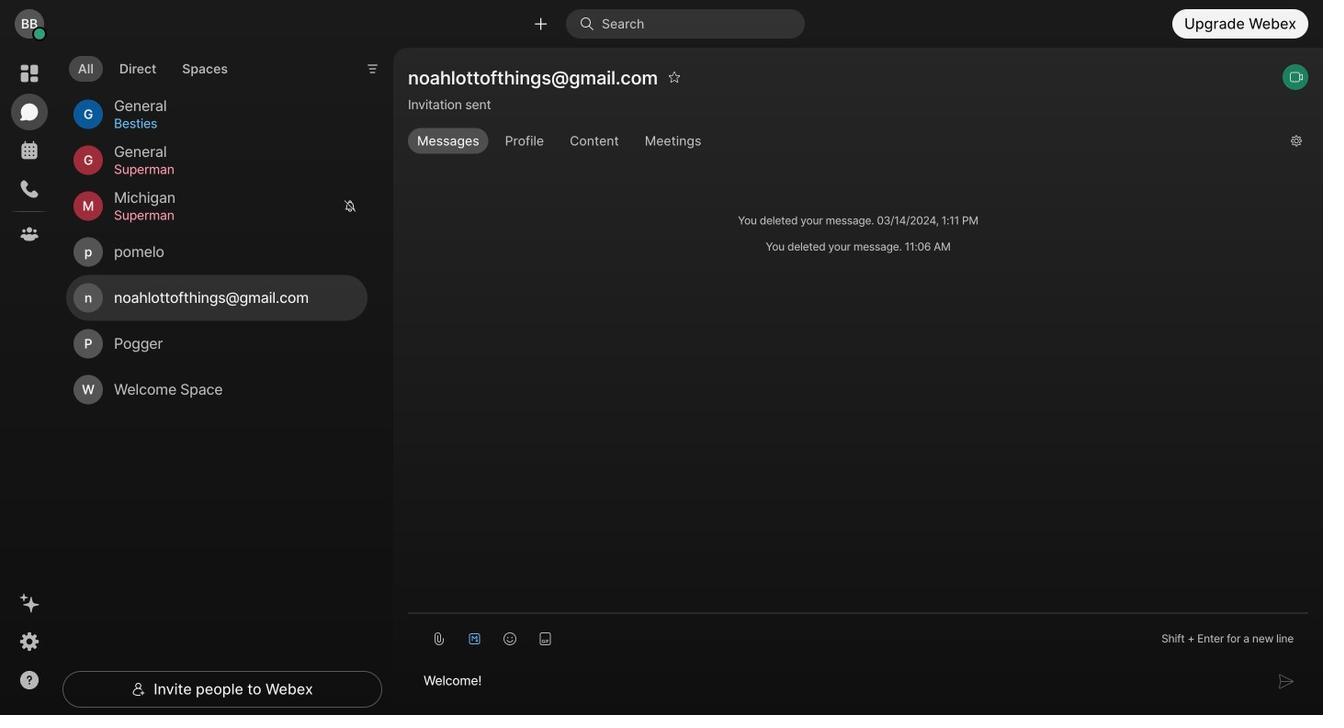 Task type: describe. For each thing, give the bounding box(es) containing it.
message composer toolbar element
[[408, 614, 1308, 657]]

noahlottofthings@gmail.com list item
[[66, 275, 368, 321]]

michigan, notifications are muted for this space list item
[[66, 183, 368, 229]]

webex tab list
[[11, 55, 48, 253]]

2 general list item from the top
[[66, 137, 368, 183]]

1 general list item from the top
[[66, 91, 368, 137]]

1 superman element from the top
[[114, 159, 345, 180]]

welcome space list item
[[66, 367, 368, 413]]



Task type: locate. For each thing, give the bounding box(es) containing it.
messages list
[[408, 167, 1308, 293]]

group
[[408, 128, 1276, 154]]

2 superman element from the top
[[114, 205, 333, 226]]

superman element
[[114, 159, 345, 180], [114, 205, 333, 226]]

1 vertical spatial superman element
[[114, 205, 333, 226]]

pomelo list item
[[66, 229, 368, 275]]

0 vertical spatial superman element
[[114, 159, 345, 180]]

navigation
[[0, 48, 59, 716]]

general list item
[[66, 91, 368, 137], [66, 137, 368, 183]]

superman element up michigan, notifications are muted for this space list item
[[114, 159, 345, 180]]

superman element inside michigan, notifications are muted for this space list item
[[114, 205, 333, 226]]

pogger list item
[[66, 321, 368, 367]]

notifications are muted for this space image
[[344, 200, 356, 213]]

besties element
[[114, 114, 345, 134]]

tab list
[[64, 45, 241, 87]]

superman element up pomelo list item
[[114, 205, 333, 226]]



Task type: vqa. For each thing, say whether or not it's contained in the screenshot.
Superman element
yes



